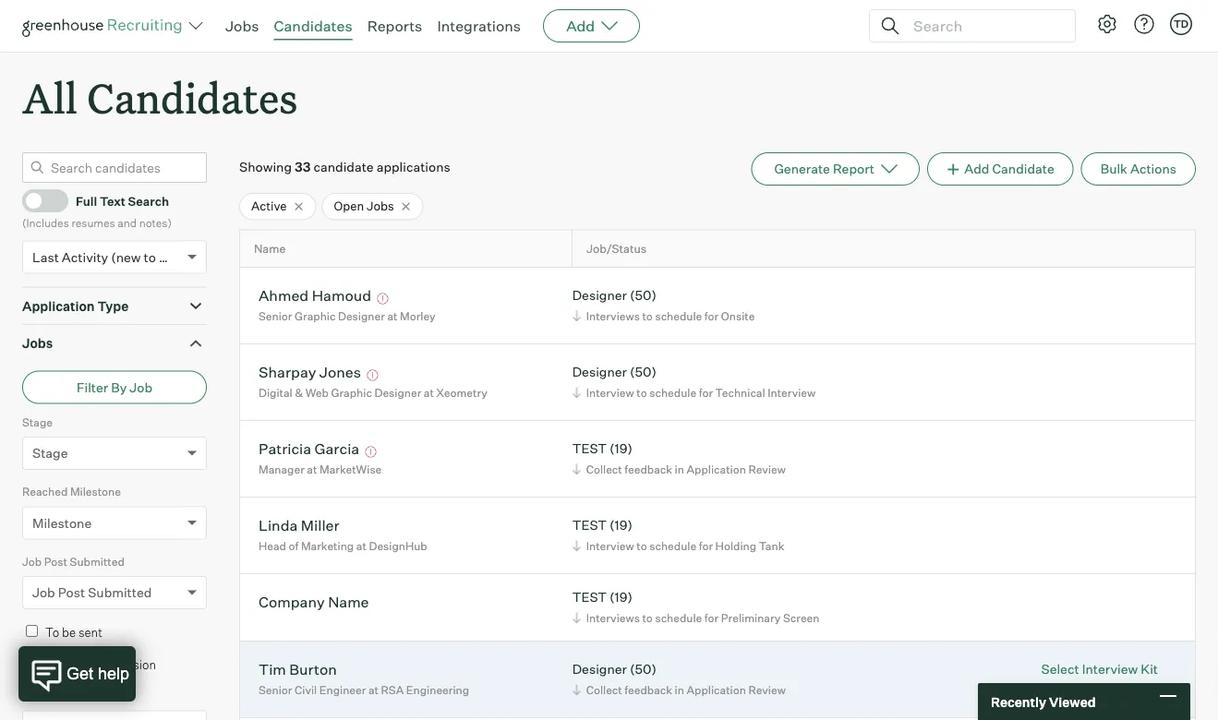 Task type: vqa. For each thing, say whether or not it's contained in the screenshot.
sharpay jones link
yes



Task type: locate. For each thing, give the bounding box(es) containing it.
interviews
[[586, 309, 640, 323], [586, 611, 640, 625]]

1 vertical spatial graphic
[[331, 386, 372, 400]]

test inside test (19) collect feedback in application review
[[572, 441, 607, 457]]

kit
[[1141, 661, 1158, 677]]

(50) up interviews to schedule for onsite link on the top
[[630, 287, 657, 304]]

submission
[[93, 658, 156, 673]]

0 vertical spatial name
[[254, 242, 286, 256]]

candidates down jobs "link"
[[87, 70, 298, 125]]

collect feedback in application review link down interviews to schedule for preliminary screen link
[[570, 681, 791, 699]]

(50) inside the designer (50) interview to schedule for technical interview
[[630, 364, 657, 380]]

reports
[[367, 17, 423, 35]]

milestone down "stage" element
[[70, 485, 121, 499]]

test inside test (19) interviews to schedule for preliminary screen
[[572, 590, 607, 606]]

interviews down the job/status
[[586, 309, 640, 323]]

job post submitted down reached milestone element
[[22, 555, 125, 569]]

2 (19) from the top
[[610, 517, 633, 534]]

name right company
[[328, 593, 369, 611]]

for left the onsite
[[705, 309, 719, 323]]

preliminary
[[721, 611, 781, 625]]

schedule left holding at bottom right
[[650, 539, 697, 553]]

collect feedback in application review link
[[570, 461, 791, 478], [570, 681, 791, 699]]

senior down ahmed
[[259, 309, 292, 323]]

test for test (19) collect feedback in application review
[[572, 441, 607, 457]]

morley
[[400, 309, 436, 323]]

2 test from the top
[[572, 517, 607, 534]]

0 vertical spatial (19)
[[610, 441, 633, 457]]

application for test
[[687, 463, 746, 476]]

(19) inside test (19) collect feedback in application review
[[610, 441, 633, 457]]

1 test from the top
[[572, 441, 607, 457]]

marketing
[[301, 539, 354, 553]]

1 in from the top
[[675, 463, 684, 476]]

Pending submission checkbox
[[26, 658, 38, 670]]

interviews to schedule for onsite link
[[570, 307, 760, 325]]

submitted
[[70, 555, 125, 569], [88, 585, 152, 601]]

to for last activity (new to old)
[[144, 249, 156, 265]]

1 interviews from the top
[[586, 309, 640, 323]]

viewed
[[1049, 694, 1096, 710]]

1 vertical spatial name
[[328, 593, 369, 611]]

marketwise
[[320, 463, 382, 476]]

at left xeometry on the bottom of page
[[424, 386, 434, 400]]

designer (50) interviews to schedule for onsite
[[572, 287, 755, 323]]

to for designer (50) interview to schedule for technical interview
[[637, 386, 647, 400]]

for left holding at bottom right
[[699, 539, 713, 553]]

application up test (19) interview to schedule for holding tank
[[687, 463, 746, 476]]

designer inside designer (50) interviews to schedule for onsite
[[572, 287, 627, 304]]

1 horizontal spatial add
[[965, 161, 990, 177]]

1 horizontal spatial jobs
[[225, 17, 259, 35]]

sharpay jones has been in technical interview for more than 14 days image
[[364, 370, 381, 381]]

post
[[44, 555, 67, 569], [58, 585, 85, 601]]

to up designer (50) collect feedback in application review
[[642, 611, 653, 625]]

0 vertical spatial jobs
[[225, 17, 259, 35]]

in up test (19) interview to schedule for holding tank
[[675, 463, 684, 476]]

to up test (19) collect feedback in application review
[[637, 386, 647, 400]]

post up to be sent
[[58, 585, 85, 601]]

1 (19) from the top
[[610, 441, 633, 457]]

2 (50) from the top
[[630, 364, 657, 380]]

1 (50) from the top
[[630, 287, 657, 304]]

add candidate link
[[927, 153, 1074, 186]]

0 vertical spatial collect
[[586, 463, 622, 476]]

application inside test (19) collect feedback in application review
[[687, 463, 746, 476]]

3 (50) from the top
[[630, 662, 657, 678]]

for for test (19) interviews to schedule for preliminary screen
[[705, 611, 719, 625]]

test inside test (19) interview to schedule for holding tank
[[572, 517, 607, 534]]

to up test (19) interviews to schedule for preliminary screen
[[637, 539, 647, 553]]

for left the "preliminary"
[[705, 611, 719, 625]]

job/status
[[587, 242, 647, 256]]

1 vertical spatial application
[[687, 463, 746, 476]]

for inside test (19) interview to schedule for holding tank
[[699, 539, 713, 553]]

feedback down interviews to schedule for preliminary screen link
[[625, 683, 673, 697]]

2 vertical spatial application
[[687, 683, 746, 697]]

1 vertical spatial interviews
[[586, 611, 640, 625]]

1 vertical spatial collect feedback in application review link
[[570, 681, 791, 699]]

to be sent
[[45, 626, 102, 640]]

collect
[[586, 463, 622, 476], [586, 683, 622, 697]]

2 interviews from the top
[[586, 611, 640, 625]]

1 vertical spatial add
[[965, 161, 990, 177]]

0 vertical spatial test
[[572, 441, 607, 457]]

submitted up sent
[[88, 585, 152, 601]]

review down the "preliminary"
[[749, 683, 786, 697]]

interviews for test
[[586, 611, 640, 625]]

jobs right open
[[367, 199, 394, 214]]

generate
[[774, 161, 830, 177]]

0 vertical spatial post
[[44, 555, 67, 569]]

search
[[128, 193, 169, 208]]

schedule inside test (19) interviews to schedule for preliminary screen
[[655, 611, 702, 625]]

to inside test (19) interview to schedule for holding tank
[[637, 539, 647, 553]]

job
[[130, 379, 152, 396], [22, 555, 42, 569], [32, 585, 55, 601]]

2 collect from the top
[[586, 683, 622, 697]]

1 vertical spatial submitted
[[88, 585, 152, 601]]

feedback for (50)
[[625, 683, 673, 697]]

graphic
[[295, 309, 336, 323], [331, 386, 372, 400]]

schedule left the onsite
[[655, 309, 702, 323]]

(19) inside test (19) interview to schedule for holding tank
[[610, 517, 633, 534]]

to
[[144, 249, 156, 265], [642, 309, 653, 323], [637, 386, 647, 400], [637, 539, 647, 553], [642, 611, 653, 625]]

2 collect feedback in application review link from the top
[[570, 681, 791, 699]]

jobs left "candidates" link
[[225, 17, 259, 35]]

schedule inside test (19) interview to schedule for holding tank
[[650, 539, 697, 553]]

(19) for test (19) interviews to schedule for preliminary screen
[[610, 590, 633, 606]]

checkmark image
[[30, 194, 44, 207]]

for inside test (19) interviews to schedule for preliminary screen
[[705, 611, 719, 625]]

digital & web graphic designer at xeometry
[[259, 386, 488, 400]]

schedule
[[655, 309, 702, 323], [650, 386, 697, 400], [650, 539, 697, 553], [655, 611, 702, 625]]

ahmed hamoud has been in onsite for more than 21 days image
[[375, 293, 391, 305]]

to inside test (19) interviews to schedule for preliminary screen
[[642, 611, 653, 625]]

company
[[259, 593, 325, 611]]

1 review from the top
[[749, 463, 786, 476]]

jobs down application type
[[22, 336, 53, 352]]

actions
[[1131, 161, 1177, 177]]

select interview kit send email
[[1041, 661, 1158, 699]]

feedback
[[625, 463, 673, 476], [625, 683, 673, 697]]

at inside tim burton senior civil engineer at rsa engineering
[[369, 683, 379, 697]]

1 vertical spatial review
[[749, 683, 786, 697]]

1 vertical spatial test
[[572, 517, 607, 534]]

1 vertical spatial in
[[675, 683, 684, 697]]

1 feedback from the top
[[625, 463, 673, 476]]

at left rsa
[[369, 683, 379, 697]]

collect inside designer (50) collect feedback in application review
[[586, 683, 622, 697]]

name down active
[[254, 242, 286, 256]]

test
[[572, 441, 607, 457], [572, 517, 607, 534], [572, 590, 607, 606]]

in
[[675, 463, 684, 476], [675, 683, 684, 697]]

for inside the designer (50) interview to schedule for technical interview
[[699, 386, 713, 400]]

reached milestone
[[22, 485, 121, 499]]

to inside the designer (50) interview to schedule for technical interview
[[637, 386, 647, 400]]

applications
[[377, 159, 451, 175]]

1 vertical spatial job post submitted
[[32, 585, 152, 601]]

head
[[259, 539, 286, 553]]

interview inside select interview kit send email
[[1082, 661, 1138, 677]]

at
[[387, 309, 398, 323], [424, 386, 434, 400], [307, 463, 317, 476], [356, 539, 367, 553], [369, 683, 379, 697]]

interviews inside designer (50) interviews to schedule for onsite
[[586, 309, 640, 323]]

ahmed
[[259, 286, 309, 305]]

jobs link
[[225, 17, 259, 35]]

1 vertical spatial senior
[[259, 683, 292, 697]]

application down 'last'
[[22, 298, 95, 314]]

0 vertical spatial in
[[675, 463, 684, 476]]

review
[[749, 463, 786, 476], [749, 683, 786, 697]]

1 vertical spatial (50)
[[630, 364, 657, 380]]

in inside designer (50) collect feedback in application review
[[675, 683, 684, 697]]

all candidates
[[22, 70, 298, 125]]

form
[[22, 689, 49, 703]]

burton
[[289, 660, 337, 679]]

bulk actions link
[[1081, 153, 1196, 186]]

3 (19) from the top
[[610, 590, 633, 606]]

test (19) interview to schedule for holding tank
[[572, 517, 785, 553]]

feedback up test (19) interview to schedule for holding tank
[[625, 463, 673, 476]]

add for add candidate
[[965, 161, 990, 177]]

review for (19)
[[749, 463, 786, 476]]

at for miller
[[356, 539, 367, 553]]

interviews up designer (50) collect feedback in application review
[[586, 611, 640, 625]]

designer inside designer (50) collect feedback in application review
[[572, 662, 627, 678]]

interviews inside test (19) interviews to schedule for preliminary screen
[[586, 611, 640, 625]]

(50) for sharpay jones
[[630, 364, 657, 380]]

schedule for designer (50) interviews to schedule for onsite
[[655, 309, 702, 323]]

garcia
[[315, 439, 359, 458]]

to down the job/status
[[642, 309, 653, 323]]

graphic down jones
[[331, 386, 372, 400]]

ahmed hamoud
[[259, 286, 371, 305]]

submitted down reached milestone element
[[70, 555, 125, 569]]

2 feedback from the top
[[625, 683, 673, 697]]

feedback inside designer (50) collect feedback in application review
[[625, 683, 673, 697]]

(50) inside designer (50) interviews to schedule for onsite
[[630, 287, 657, 304]]

designer inside the designer (50) interview to schedule for technical interview
[[572, 364, 627, 380]]

0 vertical spatial interviews
[[586, 309, 640, 323]]

milestone
[[70, 485, 121, 499], [32, 515, 92, 531]]

0 horizontal spatial jobs
[[22, 336, 53, 352]]

0 horizontal spatial add
[[566, 17, 595, 35]]

patricia garcia has been in application review for more than 5 days image
[[363, 447, 379, 458]]

1 vertical spatial candidates
[[87, 70, 298, 125]]

to left old) at top left
[[144, 249, 156, 265]]

pending
[[45, 658, 91, 673]]

review inside designer (50) collect feedback in application review
[[749, 683, 786, 697]]

add
[[566, 17, 595, 35], [965, 161, 990, 177]]

last
[[32, 249, 59, 265]]

for left technical
[[699, 386, 713, 400]]

0 vertical spatial senior
[[259, 309, 292, 323]]

to
[[45, 626, 59, 640]]

in inside test (19) collect feedback in application review
[[675, 463, 684, 476]]

hamoud
[[312, 286, 371, 305]]

0 vertical spatial candidates
[[274, 17, 353, 35]]

rsa
[[381, 683, 404, 697]]

candidates link
[[274, 17, 353, 35]]

active
[[251, 199, 287, 214]]

td button
[[1170, 13, 1193, 35]]

review inside test (19) collect feedback in application review
[[749, 463, 786, 476]]

collect inside test (19) collect feedback in application review
[[586, 463, 622, 476]]

senior
[[259, 309, 292, 323], [259, 683, 292, 697]]

2 in from the top
[[675, 683, 684, 697]]

designer for designer (50) interview to schedule for technical interview
[[572, 364, 627, 380]]

0 horizontal spatial name
[[254, 242, 286, 256]]

(50) down interviews to schedule for preliminary screen link
[[630, 662, 657, 678]]

0 vertical spatial (50)
[[630, 287, 657, 304]]

jobs
[[225, 17, 259, 35], [367, 199, 394, 214], [22, 336, 53, 352]]

send
[[1041, 683, 1073, 699]]

stage element
[[22, 414, 207, 483]]

to for designer (50) interviews to schedule for onsite
[[642, 309, 653, 323]]

1 vertical spatial collect
[[586, 683, 622, 697]]

0 vertical spatial collect feedback in application review link
[[570, 461, 791, 478]]

to inside designer (50) interviews to schedule for onsite
[[642, 309, 653, 323]]

candidate
[[314, 159, 374, 175]]

1 collect from the top
[[586, 463, 622, 476]]

engineer
[[319, 683, 366, 697]]

review up tank
[[749, 463, 786, 476]]

3 test from the top
[[572, 590, 607, 606]]

2 vertical spatial (50)
[[630, 662, 657, 678]]

technical
[[716, 386, 765, 400]]

schedule up designer (50) collect feedback in application review
[[655, 611, 702, 625]]

(19) inside test (19) interviews to schedule for preliminary screen
[[610, 590, 633, 606]]

in down interviews to schedule for preliminary screen link
[[675, 683, 684, 697]]

at right marketing at the bottom left of page
[[356, 539, 367, 553]]

bulk actions
[[1101, 161, 1177, 177]]

at inside linda miller head of marketing at designhub
[[356, 539, 367, 553]]

for inside designer (50) interviews to schedule for onsite
[[705, 309, 719, 323]]

select
[[1041, 661, 1080, 677]]

2 senior from the top
[[259, 683, 292, 697]]

application down interviews to schedule for preliminary screen link
[[687, 683, 746, 697]]

feedback inside test (19) collect feedback in application review
[[625, 463, 673, 476]]

graphic down ahmed hamoud link
[[295, 309, 336, 323]]

designer for designer (50) collect feedback in application review
[[572, 662, 627, 678]]

collect for designer
[[586, 683, 622, 697]]

application for designer
[[687, 683, 746, 697]]

1 vertical spatial (19)
[[610, 517, 633, 534]]

interview inside test (19) interview to schedule for holding tank
[[586, 539, 634, 553]]

(19)
[[610, 441, 633, 457], [610, 517, 633, 534], [610, 590, 633, 606]]

job post submitted up sent
[[32, 585, 152, 601]]

0 vertical spatial job
[[130, 379, 152, 396]]

1 collect feedback in application review link from the top
[[570, 461, 791, 478]]

collect feedback in application review link up test (19) interview to schedule for holding tank
[[570, 461, 791, 478]]

0 vertical spatial feedback
[[625, 463, 673, 476]]

2 vertical spatial test
[[572, 590, 607, 606]]

2 vertical spatial (19)
[[610, 590, 633, 606]]

test for test (19) interview to schedule for holding tank
[[572, 517, 607, 534]]

1 vertical spatial feedback
[[625, 683, 673, 697]]

0 vertical spatial review
[[749, 463, 786, 476]]

add inside popup button
[[566, 17, 595, 35]]

0 vertical spatial application
[[22, 298, 95, 314]]

post down reached
[[44, 555, 67, 569]]

at down ahmed hamoud has been in onsite for more than 21 days icon at top left
[[387, 309, 398, 323]]

form element
[[22, 687, 207, 721]]

schedule inside designer (50) interviews to schedule for onsite
[[655, 309, 702, 323]]

milestone down reached milestone
[[32, 515, 92, 531]]

candidates right jobs "link"
[[274, 17, 353, 35]]

generate report button
[[751, 153, 920, 186]]

for
[[705, 309, 719, 323], [699, 386, 713, 400], [699, 539, 713, 553], [705, 611, 719, 625]]

of
[[289, 539, 299, 553]]

application
[[22, 298, 95, 314], [687, 463, 746, 476], [687, 683, 746, 697]]

senior down tim
[[259, 683, 292, 697]]

senior inside tim burton senior civil engineer at rsa engineering
[[259, 683, 292, 697]]

1 vertical spatial jobs
[[367, 199, 394, 214]]

schedule up test (19) collect feedback in application review
[[650, 386, 697, 400]]

2 review from the top
[[749, 683, 786, 697]]

interview
[[586, 386, 634, 400], [768, 386, 816, 400], [586, 539, 634, 553], [1082, 661, 1138, 677]]

(50) up interview to schedule for technical interview link
[[630, 364, 657, 380]]

schedule inside the designer (50) interview to schedule for technical interview
[[650, 386, 697, 400]]

0 vertical spatial add
[[566, 17, 595, 35]]

application inside designer (50) collect feedback in application review
[[687, 683, 746, 697]]



Task type: describe. For each thing, give the bounding box(es) containing it.
2 horizontal spatial jobs
[[367, 199, 394, 214]]

Search candidates field
[[22, 153, 207, 183]]

full
[[76, 193, 97, 208]]

manager
[[259, 463, 305, 476]]

(new
[[111, 249, 141, 265]]

1 vertical spatial job
[[22, 555, 42, 569]]

1 senior from the top
[[259, 309, 292, 323]]

0 vertical spatial submitted
[[70, 555, 125, 569]]

and
[[118, 216, 137, 230]]

test for test (19) interviews to schedule for preliminary screen
[[572, 590, 607, 606]]

schedule for test (19) interview to schedule for holding tank
[[650, 539, 697, 553]]

old)
[[159, 249, 183, 265]]

designer (50) interview to schedule for technical interview
[[572, 364, 816, 400]]

in for (50)
[[675, 683, 684, 697]]

td button
[[1167, 9, 1196, 39]]

last activity (new to old)
[[32, 249, 183, 265]]

integrations
[[437, 17, 521, 35]]

candidate reports are now available! apply filters and select "view in app" element
[[751, 153, 920, 186]]

collect feedback in application review link for designer (50)
[[570, 681, 791, 699]]

td
[[1174, 18, 1189, 30]]

send email link
[[1041, 682, 1158, 700]]

1 horizontal spatial name
[[328, 593, 369, 611]]

in for (19)
[[675, 463, 684, 476]]

sent
[[78, 626, 102, 640]]

activity
[[62, 249, 108, 265]]

engineering
[[406, 683, 469, 697]]

filter
[[77, 379, 108, 396]]

at for burton
[[369, 683, 379, 697]]

reached milestone element
[[22, 483, 207, 553]]

interview to schedule for holding tank link
[[570, 537, 789, 555]]

1 vertical spatial post
[[58, 585, 85, 601]]

greenhouse recruiting image
[[22, 15, 188, 37]]

0 vertical spatial stage
[[22, 415, 53, 429]]

bulk
[[1101, 161, 1128, 177]]

recently viewed
[[991, 694, 1096, 710]]

sharpay jones link
[[259, 363, 361, 384]]

text
[[100, 193, 126, 208]]

resumes
[[71, 216, 115, 230]]

showing 33 candidate applications
[[239, 159, 451, 175]]

2 vertical spatial job
[[32, 585, 55, 601]]

Search text field
[[909, 12, 1059, 39]]

0 vertical spatial job post submitted
[[22, 555, 125, 569]]

type
[[97, 298, 129, 314]]

designer for designer (50) interviews to schedule for onsite
[[572, 287, 627, 304]]

0 vertical spatial milestone
[[70, 485, 121, 499]]

at for &
[[424, 386, 434, 400]]

(includes
[[22, 216, 69, 230]]

interview to schedule for technical interview link
[[570, 384, 820, 402]]

tim burton link
[[259, 660, 337, 681]]

candidate
[[993, 161, 1055, 177]]

test (19) interviews to schedule for preliminary screen
[[572, 590, 820, 625]]

showing
[[239, 159, 292, 175]]

to for test (19) interviews to schedule for preliminary screen
[[642, 611, 653, 625]]

manager at marketwise
[[259, 463, 382, 476]]

sharpay
[[259, 363, 316, 381]]

last activity (new to old) option
[[32, 249, 183, 265]]

patricia garcia
[[259, 439, 359, 458]]

xeometry
[[436, 386, 488, 400]]

reached
[[22, 485, 68, 499]]

senior graphic designer at morley
[[259, 309, 436, 323]]

add for add
[[566, 17, 595, 35]]

designhub
[[369, 539, 427, 553]]

for for designer (50) interview to schedule for technical interview
[[699, 386, 713, 400]]

ahmed hamoud link
[[259, 286, 371, 307]]

collect feedback in application review link for test (19)
[[570, 461, 791, 478]]

onsite
[[721, 309, 755, 323]]

1 vertical spatial milestone
[[32, 515, 92, 531]]

integrations link
[[437, 17, 521, 35]]

be
[[62, 626, 76, 640]]

2 vertical spatial jobs
[[22, 336, 53, 352]]

(19) for test (19) interview to schedule for holding tank
[[610, 517, 633, 534]]

add button
[[543, 9, 640, 42]]

web
[[305, 386, 329, 400]]

job post submitted element
[[22, 553, 207, 623]]

open jobs
[[334, 199, 394, 214]]

linda miller head of marketing at designhub
[[259, 516, 427, 553]]

company name link
[[259, 593, 369, 614]]

1 vertical spatial stage
[[32, 445, 68, 462]]

open
[[334, 199, 364, 214]]

at down the patricia garcia link
[[307, 463, 317, 476]]

(19) for test (19) collect feedback in application review
[[610, 441, 633, 457]]

application type
[[22, 298, 129, 314]]

full text search (includes resumes and notes)
[[22, 193, 172, 230]]

(50) for ahmed hamoud
[[630, 287, 657, 304]]

report
[[833, 161, 875, 177]]

To be sent checkbox
[[26, 626, 38, 638]]

0 vertical spatial graphic
[[295, 309, 336, 323]]

tim burton senior civil engineer at rsa engineering
[[259, 660, 469, 697]]

notes)
[[139, 216, 172, 230]]

tank
[[759, 539, 785, 553]]

company name
[[259, 593, 369, 611]]

collect for test
[[586, 463, 622, 476]]

patricia
[[259, 439, 311, 458]]

for for designer (50) interviews to schedule for onsite
[[705, 309, 719, 323]]

jones
[[319, 363, 361, 381]]

digital
[[259, 386, 293, 400]]

select interview kit link
[[1041, 660, 1158, 678]]

recently
[[991, 694, 1047, 710]]

schedule for designer (50) interview to schedule for technical interview
[[650, 386, 697, 400]]

holding
[[716, 539, 757, 553]]

to for test (19) interview to schedule for holding tank
[[637, 539, 647, 553]]

schedule for test (19) interviews to schedule for preliminary screen
[[655, 611, 702, 625]]

(50) inside designer (50) collect feedback in application review
[[630, 662, 657, 678]]

feedback for (19)
[[625, 463, 673, 476]]

civil
[[295, 683, 317, 697]]

review for (50)
[[749, 683, 786, 697]]

by
[[111, 379, 127, 396]]

all
[[22, 70, 77, 125]]

configure image
[[1096, 13, 1119, 35]]

interviews for designer
[[586, 309, 640, 323]]

email
[[1076, 683, 1110, 699]]

for for test (19) interview to schedule for holding tank
[[699, 539, 713, 553]]

pending submission
[[45, 658, 156, 673]]

job inside button
[[130, 379, 152, 396]]

add candidate
[[965, 161, 1055, 177]]

linda miller link
[[259, 516, 340, 537]]

&
[[295, 386, 303, 400]]

33
[[295, 159, 311, 175]]

patricia garcia link
[[259, 439, 359, 461]]

tim
[[259, 660, 286, 679]]

generate report
[[774, 161, 875, 177]]



